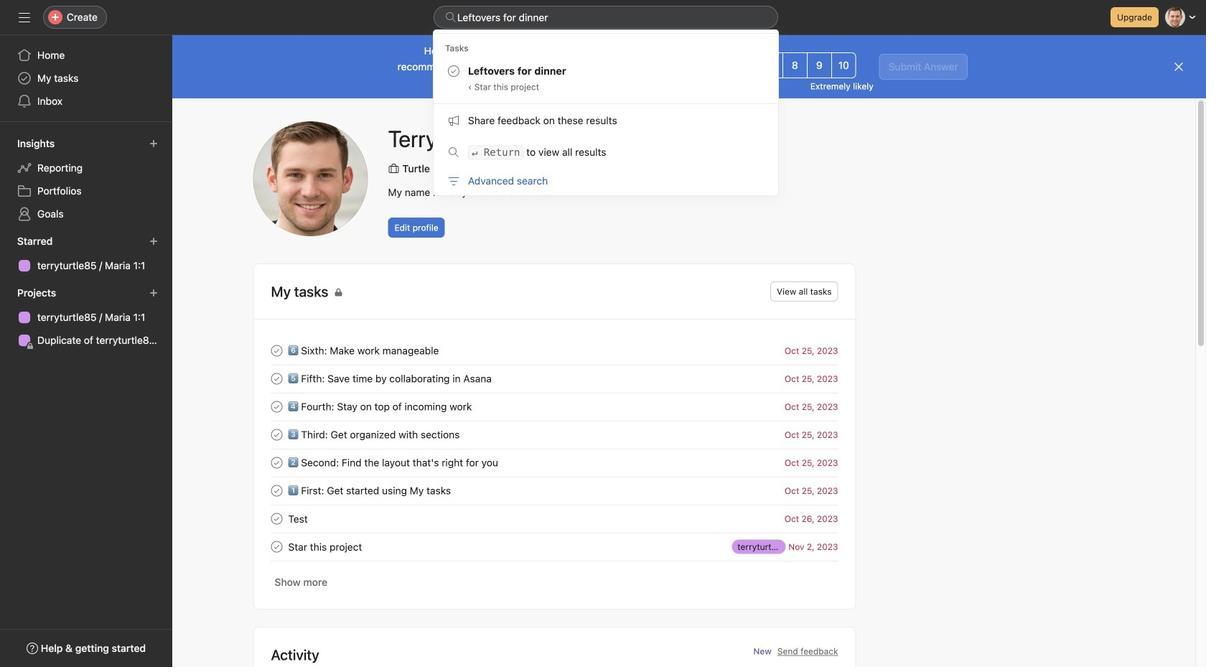 Task type: locate. For each thing, give the bounding box(es) containing it.
dismiss image
[[1174, 61, 1185, 73]]

3 mark complete checkbox from the top
[[268, 454, 286, 472]]

Mark complete checkbox
[[268, 370, 286, 388], [268, 426, 286, 444], [268, 454, 286, 472], [268, 482, 286, 500], [268, 510, 286, 528], [268, 538, 286, 556]]

1 mark complete image from the top
[[268, 342, 286, 360]]

2 mark complete image from the top
[[268, 482, 286, 500]]

0 vertical spatial mark complete checkbox
[[268, 342, 286, 360]]

2 mark complete image from the top
[[268, 398, 286, 416]]

global element
[[0, 35, 172, 121]]

None field
[[434, 6, 779, 29]]

6 list item from the top
[[254, 477, 856, 505]]

mark complete image for 1st mark complete option
[[268, 342, 286, 360]]

None radio
[[588, 52, 613, 78], [685, 52, 710, 78], [710, 52, 735, 78], [734, 52, 759, 78], [807, 52, 832, 78], [832, 52, 857, 78], [588, 52, 613, 78], [685, 52, 710, 78], [710, 52, 735, 78], [734, 52, 759, 78], [807, 52, 832, 78], [832, 52, 857, 78]]

mark complete image
[[268, 370, 286, 388], [268, 398, 286, 416], [268, 426, 286, 444], [268, 454, 286, 472], [268, 538, 286, 556]]

5 mark complete image from the top
[[268, 538, 286, 556]]

2 vertical spatial mark complete image
[[268, 510, 286, 528]]

new insights image
[[149, 139, 158, 148]]

3 mark complete image from the top
[[268, 426, 286, 444]]

upload new photo image
[[253, 121, 368, 236]]

list item
[[254, 337, 856, 365], [254, 365, 856, 393], [254, 393, 856, 421], [254, 421, 856, 449], [254, 449, 856, 477], [254, 477, 856, 505], [254, 505, 856, 533], [254, 533, 856, 561]]

1 vertical spatial mark complete checkbox
[[268, 398, 286, 416]]

1 mark complete checkbox from the top
[[268, 370, 286, 388]]

5 mark complete checkbox from the top
[[268, 510, 286, 528]]

add items to starred image
[[149, 237, 158, 246]]

None radio
[[612, 52, 637, 78], [637, 52, 662, 78], [661, 52, 686, 78], [759, 52, 784, 78], [783, 52, 808, 78], [612, 52, 637, 78], [637, 52, 662, 78], [661, 52, 686, 78], [759, 52, 784, 78], [783, 52, 808, 78]]

3 mark complete image from the top
[[268, 510, 286, 528]]

mark complete image for 3rd mark complete checkbox from the top
[[268, 454, 286, 472]]

option group
[[588, 52, 857, 78]]

0 vertical spatial mark complete image
[[268, 342, 286, 360]]

4 mark complete image from the top
[[268, 454, 286, 472]]

mark complete image for 1st mark complete checkbox from the top
[[268, 370, 286, 388]]

mark complete image for first mark complete option from the bottom of the page
[[268, 398, 286, 416]]

mark complete image for 5th mark complete checkbox
[[268, 510, 286, 528]]

mark complete image
[[268, 342, 286, 360], [268, 482, 286, 500], [268, 510, 286, 528]]

1 vertical spatial mark complete image
[[268, 482, 286, 500]]

Mark complete checkbox
[[268, 342, 286, 360], [268, 398, 286, 416]]

mark complete image for fifth mark complete checkbox from the bottom
[[268, 426, 286, 444]]

1 mark complete image from the top
[[268, 370, 286, 388]]

insights element
[[0, 131, 172, 228]]



Task type: vqa. For each thing, say whether or not it's contained in the screenshot.
Tue
no



Task type: describe. For each thing, give the bounding box(es) containing it.
7 list item from the top
[[254, 505, 856, 533]]

new project or portfolio image
[[149, 289, 158, 297]]

2 mark complete checkbox from the top
[[268, 426, 286, 444]]

2 list item from the top
[[254, 365, 856, 393]]

2 mark complete checkbox from the top
[[268, 398, 286, 416]]

8 list item from the top
[[254, 533, 856, 561]]

3 list item from the top
[[254, 393, 856, 421]]

projects element
[[0, 280, 172, 355]]

starred element
[[0, 228, 172, 280]]

4 list item from the top
[[254, 421, 856, 449]]

Search tasks, projects, and more text field
[[434, 6, 779, 29]]

4 mark complete checkbox from the top
[[268, 482, 286, 500]]

5 list item from the top
[[254, 449, 856, 477]]

1 mark complete checkbox from the top
[[268, 342, 286, 360]]

6 mark complete checkbox from the top
[[268, 538, 286, 556]]

hide sidebar image
[[19, 11, 30, 23]]

mark complete image for 6th mark complete checkbox
[[268, 538, 286, 556]]

1 list item from the top
[[254, 337, 856, 365]]

mark complete image for third mark complete checkbox from the bottom
[[268, 482, 286, 500]]



